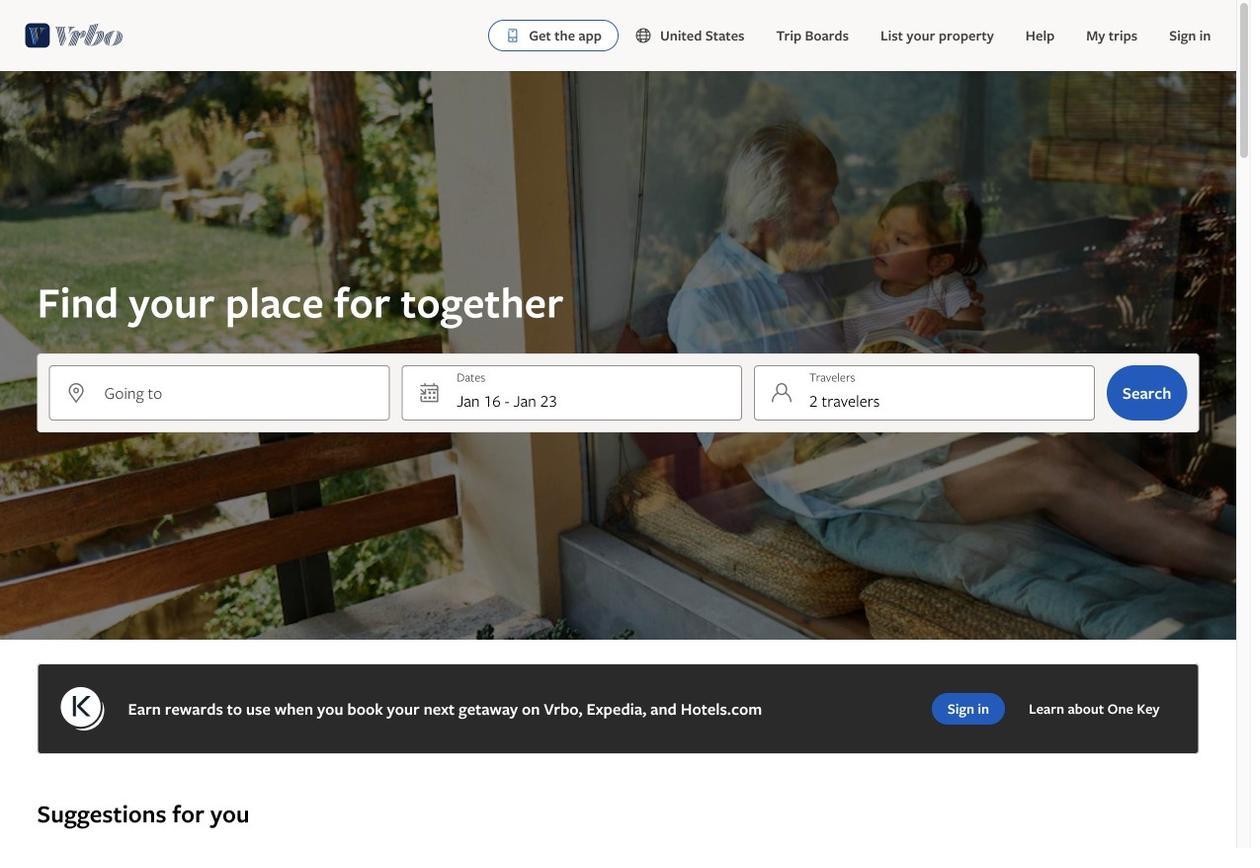 Task type: locate. For each thing, give the bounding box(es) containing it.
download the app button image
[[505, 28, 521, 43]]

vrbo logo image
[[25, 20, 123, 51]]

main content
[[0, 71, 1236, 849]]



Task type: describe. For each thing, give the bounding box(es) containing it.
small image
[[634, 27, 660, 44]]

wizard region
[[0, 71, 1236, 640]]



Task type: vqa. For each thing, say whether or not it's contained in the screenshot.
small image
yes



